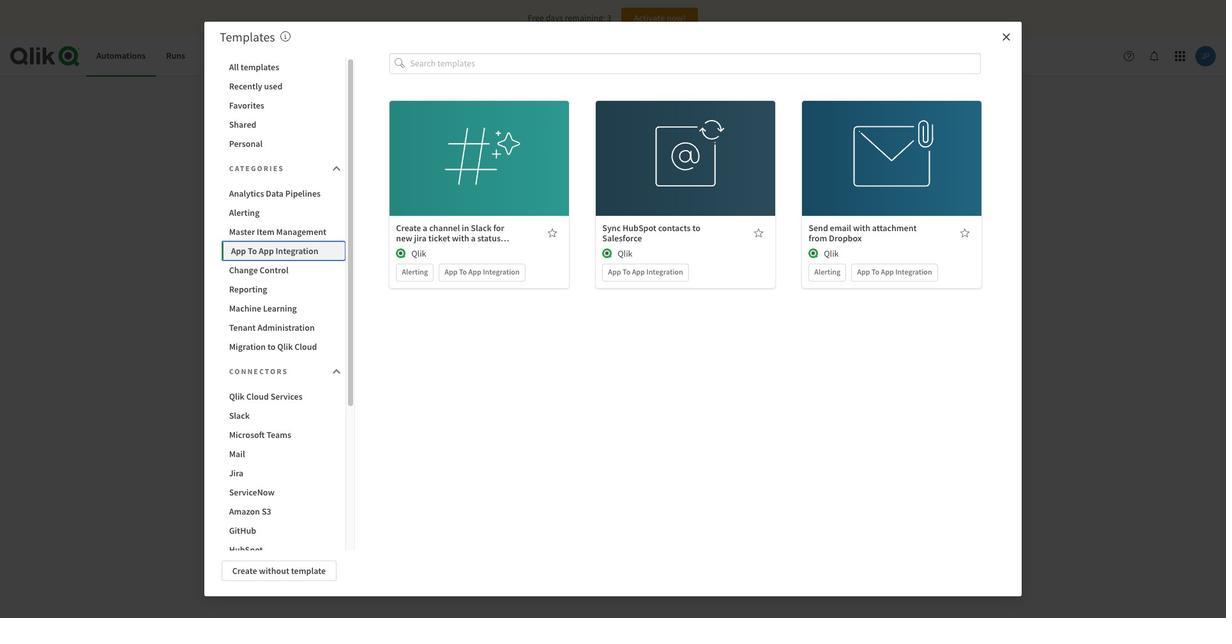 Task type: describe. For each thing, give the bounding box(es) containing it.
details for to
[[673, 166, 699, 178]]

amazon s3
[[229, 506, 271, 517]]

slack button
[[221, 406, 346, 425]]

personal button
[[221, 134, 346, 153]]

analytics
[[229, 188, 264, 199]]

integration down sync hubspot contacts to salesforce
[[647, 267, 683, 276]]

qlik for a
[[412, 248, 426, 259]]

app to app integration inside button
[[231, 245, 318, 257]]

use for channel
[[454, 138, 468, 150]]

migration to qlik cloud button
[[221, 337, 346, 356]]

recently
[[229, 80, 262, 92]]

favorites
[[229, 100, 264, 111]]

channel
[[429, 222, 460, 234]]

shared button
[[221, 115, 346, 134]]

used
[[264, 80, 283, 92]]

microsoft teams button
[[221, 425, 346, 445]]

qlik for hubspot
[[618, 248, 633, 259]]

use template button for attachment
[[852, 134, 932, 154]]

favorites button
[[221, 96, 346, 115]]

connectors button
[[221, 359, 346, 385]]

all
[[229, 61, 239, 73]]

app to app integration down sync hubspot contacts to salesforce
[[608, 267, 683, 276]]

template for create a channel in slack for new jira ticket with a status change
[[470, 138, 505, 150]]

status
[[477, 232, 501, 244]]

create a channel in slack for new jira ticket with a status change
[[396, 222, 504, 254]]

ticket
[[428, 232, 450, 244]]

templates are pre-built automations that help you automate common business workflows. get started by selecting one of the pre-built templates or choose the blank canvas to build an automation from scratch. image
[[280, 31, 290, 42]]

services
[[271, 391, 303, 402]]

free
[[528, 12, 544, 24]]

migration to qlik cloud
[[229, 341, 317, 353]]

activate now! link
[[622, 8, 698, 28]]

salesforce
[[603, 232, 642, 244]]

master item management
[[229, 226, 327, 238]]

runs button
[[156, 36, 196, 77]]

qlik image for send email with attachment from dropbox
[[809, 248, 819, 258]]

send email with attachment from dropbox
[[809, 222, 917, 244]]

create without template
[[232, 565, 326, 577]]

app to app integration down attachment
[[857, 267, 932, 276]]

servicenow
[[229, 487, 275, 498]]

change control
[[229, 264, 289, 276]]

categories button
[[221, 156, 346, 181]]

send
[[809, 222, 828, 234]]

tab list containing automations
[[86, 36, 312, 77]]

app down status
[[469, 267, 482, 276]]

connectors
[[229, 367, 288, 376]]

create for create a channel in slack for new jira ticket with a status change
[[396, 222, 421, 234]]

tenant
[[229, 322, 256, 333]]

jira button
[[221, 464, 346, 483]]

close image
[[1002, 32, 1012, 42]]

dropbox
[[829, 232, 862, 244]]

administration
[[258, 322, 315, 333]]

qlik inside button
[[229, 391, 245, 402]]

categories
[[229, 164, 284, 173]]

contacts
[[658, 222, 691, 234]]

qlik cloud services button
[[221, 387, 346, 406]]

templates
[[220, 29, 275, 45]]

microsoft teams
[[229, 429, 291, 441]]

teams
[[267, 429, 291, 441]]

connections
[[254, 50, 302, 61]]

app down master
[[231, 245, 246, 257]]

integration down attachment
[[896, 267, 932, 276]]

mail button
[[221, 445, 346, 464]]

change control button
[[221, 261, 346, 280]]

add to favorites image
[[548, 228, 558, 238]]

free days remaining: 3
[[528, 12, 612, 24]]

app down attachment
[[881, 267, 894, 276]]

change
[[229, 264, 258, 276]]

app to app integration down status
[[445, 267, 520, 276]]

qlik inside button
[[277, 341, 293, 353]]

alerting button
[[221, 203, 346, 222]]

recently used button
[[221, 77, 346, 96]]

template for send email with attachment from dropbox
[[883, 138, 918, 150]]

qlik for email
[[824, 248, 839, 259]]

details button for to
[[646, 162, 726, 182]]

automations
[[96, 50, 146, 61]]

new
[[396, 232, 412, 244]]

templates are pre-built automations that help you automate common business workflows. get started by selecting one of the pre-built templates or choose the blank canvas to build an automation from scratch. tooltip
[[280, 29, 290, 45]]

app down qlik icon
[[608, 267, 621, 276]]

machine learning
[[229, 303, 297, 314]]

app down dropbox
[[857, 267, 870, 276]]

app down create a channel in slack for new jira ticket with a status change
[[445, 267, 458, 276]]

control
[[260, 264, 289, 276]]

change
[[396, 242, 424, 254]]

create without template button
[[221, 561, 337, 581]]

templates
[[241, 61, 279, 73]]

details for in
[[466, 166, 493, 178]]

to down create a channel in slack for new jira ticket with a status change
[[459, 267, 467, 276]]

cloud inside button
[[246, 391, 269, 402]]

master item management button
[[221, 222, 346, 241]]

migration
[[229, 341, 266, 353]]

attachment
[[872, 222, 917, 234]]

hubspot inside sync hubspot contacts to salesforce
[[623, 222, 657, 234]]

amazon
[[229, 506, 260, 517]]

with inside create a channel in slack for new jira ticket with a status change
[[452, 232, 469, 244]]

github button
[[221, 521, 346, 540]]

qlik image for create a channel in slack for new jira ticket with a status change
[[396, 248, 406, 258]]

tenant administration
[[229, 322, 315, 333]]



Task type: locate. For each thing, give the bounding box(es) containing it.
create for create without template
[[232, 565, 257, 577]]

metrics button
[[196, 36, 244, 77]]

0 horizontal spatial to
[[268, 341, 276, 353]]

to
[[248, 245, 257, 257], [459, 267, 467, 276], [623, 267, 631, 276], [872, 267, 880, 276]]

to up change control
[[248, 245, 257, 257]]

0 horizontal spatial details button
[[440, 162, 519, 182]]

cloud down administration
[[295, 341, 317, 353]]

activate
[[634, 12, 665, 24]]

0 vertical spatial slack
[[471, 222, 492, 234]]

tenant administration button
[[221, 318, 346, 337]]

1 vertical spatial to
[[268, 341, 276, 353]]

1 horizontal spatial a
[[471, 232, 476, 244]]

qlik image down "from"
[[809, 248, 819, 258]]

activate now!
[[634, 12, 686, 24]]

use
[[454, 138, 468, 150], [661, 138, 675, 150], [867, 138, 881, 150]]

to right contacts
[[693, 222, 701, 234]]

1 horizontal spatial qlik image
[[809, 248, 819, 258]]

hubspot right sync
[[623, 222, 657, 234]]

s3
[[262, 506, 271, 517]]

3 use template from the left
[[867, 138, 918, 150]]

add to favorites image for to
[[754, 228, 764, 238]]

to down tenant administration
[[268, 341, 276, 353]]

details button for in
[[440, 162, 519, 182]]

1 horizontal spatial details button
[[646, 162, 726, 182]]

pipelines
[[285, 188, 321, 199]]

0 horizontal spatial qlik image
[[396, 248, 406, 258]]

qlik image
[[396, 248, 406, 258], [809, 248, 819, 258]]

app to app integration
[[231, 245, 318, 257], [445, 267, 520, 276], [608, 267, 683, 276], [857, 267, 932, 276]]

app to app integration up control
[[231, 245, 318, 257]]

1 details button from the left
[[440, 162, 519, 182]]

0 vertical spatial cloud
[[295, 341, 317, 353]]

qlik cloud services
[[229, 391, 303, 402]]

details button
[[440, 162, 519, 182], [646, 162, 726, 182], [852, 162, 932, 182]]

app
[[231, 245, 246, 257], [259, 245, 274, 257], [445, 267, 458, 276], [469, 267, 482, 276], [608, 267, 621, 276], [632, 267, 645, 276], [857, 267, 870, 276], [881, 267, 894, 276]]

details button up attachment
[[852, 162, 932, 182]]

alerting inside button
[[229, 207, 260, 218]]

alerting
[[229, 207, 260, 218], [402, 267, 428, 276], [815, 267, 841, 276]]

2 horizontal spatial use template button
[[852, 134, 932, 154]]

item
[[257, 226, 274, 238]]

runs
[[166, 50, 185, 61]]

app down salesforce
[[632, 267, 645, 276]]

days
[[546, 12, 563, 24]]

3 details from the left
[[879, 166, 905, 178]]

2 details button from the left
[[646, 162, 726, 182]]

details up in
[[466, 166, 493, 178]]

0 horizontal spatial alerting
[[229, 207, 260, 218]]

2 horizontal spatial alerting
[[815, 267, 841, 276]]

integration
[[276, 245, 318, 257], [483, 267, 520, 276], [647, 267, 683, 276], [896, 267, 932, 276]]

3 use template button from the left
[[852, 134, 932, 154]]

personal
[[229, 138, 263, 149]]

2 add to favorites image from the left
[[960, 228, 970, 238]]

to
[[693, 222, 701, 234], [268, 341, 276, 353]]

create left without
[[232, 565, 257, 577]]

qlik image
[[603, 248, 613, 258]]

jira
[[229, 468, 244, 479]]

qlik image down "new"
[[396, 248, 406, 258]]

recently used
[[229, 80, 283, 92]]

add to favorites image
[[754, 228, 764, 238], [960, 228, 970, 238]]

0 horizontal spatial a
[[423, 222, 428, 234]]

2 horizontal spatial use
[[867, 138, 881, 150]]

details button up in
[[440, 162, 519, 182]]

microsoft
[[229, 429, 265, 441]]

cloud inside button
[[295, 341, 317, 353]]

use template button for in
[[440, 134, 519, 154]]

with right ticket
[[452, 232, 469, 244]]

integration down management
[[276, 245, 318, 257]]

all templates button
[[221, 57, 346, 77]]

sync hubspot contacts to salesforce
[[603, 222, 701, 244]]

integration inside button
[[276, 245, 318, 257]]

amazon s3 button
[[221, 502, 346, 521]]

2 horizontal spatial use template
[[867, 138, 918, 150]]

1 horizontal spatial to
[[693, 222, 701, 234]]

automations button
[[86, 36, 156, 77]]

all templates
[[229, 61, 279, 73]]

use template for attachment
[[867, 138, 918, 150]]

0 vertical spatial to
[[693, 222, 701, 234]]

add to favorites image for attachment
[[960, 228, 970, 238]]

slack inside create a channel in slack for new jira ticket with a status change
[[471, 222, 492, 234]]

learning
[[263, 303, 297, 314]]

qlik down administration
[[277, 341, 293, 353]]

0 horizontal spatial add to favorites image
[[754, 228, 764, 238]]

remaining:
[[565, 12, 605, 24]]

alerting down change
[[402, 267, 428, 276]]

shared
[[229, 119, 256, 130]]

2 qlik image from the left
[[809, 248, 819, 258]]

github
[[229, 525, 256, 537]]

Search templates text field
[[410, 53, 981, 74]]

use template
[[454, 138, 505, 150], [661, 138, 711, 150], [867, 138, 918, 150]]

metrics
[[206, 50, 234, 61]]

to down salesforce
[[623, 267, 631, 276]]

details up contacts
[[673, 166, 699, 178]]

1 use template button from the left
[[440, 134, 519, 154]]

from
[[809, 232, 827, 244]]

a left ticket
[[423, 222, 428, 234]]

1 use from the left
[[454, 138, 468, 150]]

1 vertical spatial slack
[[229, 410, 250, 422]]

details button for attachment
[[852, 162, 932, 182]]

details button up contacts
[[646, 162, 726, 182]]

3
[[607, 12, 612, 24]]

analytics data pipelines
[[229, 188, 321, 199]]

0 horizontal spatial create
[[232, 565, 257, 577]]

template
[[470, 138, 505, 150], [677, 138, 711, 150], [883, 138, 918, 150], [291, 565, 326, 577]]

without
[[259, 565, 289, 577]]

1 qlik image from the left
[[396, 248, 406, 258]]

qlik down connectors
[[229, 391, 245, 402]]

reporting
[[229, 284, 267, 295]]

0 horizontal spatial hubspot
[[229, 544, 263, 556]]

0 horizontal spatial details
[[466, 166, 493, 178]]

a right in
[[471, 232, 476, 244]]

0 horizontal spatial use
[[454, 138, 468, 150]]

1 horizontal spatial cloud
[[295, 341, 317, 353]]

to inside button
[[268, 341, 276, 353]]

app down item
[[259, 245, 274, 257]]

use template button for to
[[646, 134, 726, 154]]

to inside sync hubspot contacts to salesforce
[[693, 222, 701, 234]]

alerting down "from"
[[815, 267, 841, 276]]

create inside create without template button
[[232, 565, 257, 577]]

slack right in
[[471, 222, 492, 234]]

template for sync hubspot contacts to salesforce
[[677, 138, 711, 150]]

hubspot
[[623, 222, 657, 234], [229, 544, 263, 556]]

machine learning button
[[221, 299, 346, 318]]

to down send email with attachment from dropbox
[[872, 267, 880, 276]]

details
[[466, 166, 493, 178], [673, 166, 699, 178], [879, 166, 905, 178]]

machine
[[229, 303, 261, 314]]

cloud down connectors
[[246, 391, 269, 402]]

master
[[229, 226, 255, 238]]

cloud
[[295, 341, 317, 353], [246, 391, 269, 402]]

2 use from the left
[[661, 138, 675, 150]]

with inside send email with attachment from dropbox
[[853, 222, 871, 234]]

qlik down "from"
[[824, 248, 839, 259]]

email
[[830, 222, 852, 234]]

1 add to favorites image from the left
[[754, 228, 764, 238]]

for
[[493, 222, 504, 234]]

connections button
[[244, 36, 312, 77]]

0 horizontal spatial with
[[452, 232, 469, 244]]

alerting down analytics
[[229, 207, 260, 218]]

3 details button from the left
[[852, 162, 932, 182]]

data
[[266, 188, 284, 199]]

use template for in
[[454, 138, 505, 150]]

use for with
[[867, 138, 881, 150]]

1 horizontal spatial alerting
[[402, 267, 428, 276]]

1 vertical spatial hubspot
[[229, 544, 263, 556]]

1 use template from the left
[[454, 138, 505, 150]]

tab list
[[86, 36, 312, 77]]

1 horizontal spatial details
[[673, 166, 699, 178]]

1 horizontal spatial create
[[396, 222, 421, 234]]

app to app integration button
[[221, 241, 346, 261]]

1 horizontal spatial use template
[[661, 138, 711, 150]]

mail
[[229, 448, 245, 460]]

with
[[853, 222, 871, 234], [452, 232, 469, 244]]

use template for to
[[661, 138, 711, 150]]

slack inside button
[[229, 410, 250, 422]]

0 horizontal spatial use template
[[454, 138, 505, 150]]

analytics data pipelines button
[[221, 184, 346, 203]]

in
[[462, 222, 469, 234]]

1 horizontal spatial with
[[853, 222, 871, 234]]

1 horizontal spatial slack
[[471, 222, 492, 234]]

create inside create a channel in slack for new jira ticket with a status change
[[396, 222, 421, 234]]

qlik down salesforce
[[618, 248, 633, 259]]

management
[[276, 226, 327, 238]]

hubspot inside button
[[229, 544, 263, 556]]

2 use template button from the left
[[646, 134, 726, 154]]

1 horizontal spatial add to favorites image
[[960, 228, 970, 238]]

to inside button
[[248, 245, 257, 257]]

alerting for create a channel in slack for new jira ticket with a status change
[[402, 267, 428, 276]]

use for contacts
[[661, 138, 675, 150]]

1 vertical spatial create
[[232, 565, 257, 577]]

slack
[[471, 222, 492, 234], [229, 410, 250, 422]]

qlik down jira
[[412, 248, 426, 259]]

slack up 'microsoft'
[[229, 410, 250, 422]]

now!
[[667, 12, 686, 24]]

details for attachment
[[879, 166, 905, 178]]

0 vertical spatial hubspot
[[623, 222, 657, 234]]

1 horizontal spatial hubspot
[[623, 222, 657, 234]]

1 horizontal spatial use template button
[[646, 134, 726, 154]]

0 vertical spatial create
[[396, 222, 421, 234]]

2 use template from the left
[[661, 138, 711, 150]]

reporting button
[[221, 280, 346, 299]]

3 use from the left
[[867, 138, 881, 150]]

with right email
[[853, 222, 871, 234]]

1 horizontal spatial use
[[661, 138, 675, 150]]

1 vertical spatial cloud
[[246, 391, 269, 402]]

details up attachment
[[879, 166, 905, 178]]

hubspot button
[[221, 540, 346, 560]]

0 horizontal spatial use template button
[[440, 134, 519, 154]]

0 horizontal spatial slack
[[229, 410, 250, 422]]

2 horizontal spatial details
[[879, 166, 905, 178]]

create up change
[[396, 222, 421, 234]]

hubspot down github
[[229, 544, 263, 556]]

sync
[[603, 222, 621, 234]]

1 details from the left
[[466, 166, 493, 178]]

jira
[[414, 232, 427, 244]]

2 horizontal spatial details button
[[852, 162, 932, 182]]

integration down status
[[483, 267, 520, 276]]

0 horizontal spatial cloud
[[246, 391, 269, 402]]

alerting for send email with attachment from dropbox
[[815, 267, 841, 276]]

2 details from the left
[[673, 166, 699, 178]]



Task type: vqa. For each thing, say whether or not it's contained in the screenshot.
can
no



